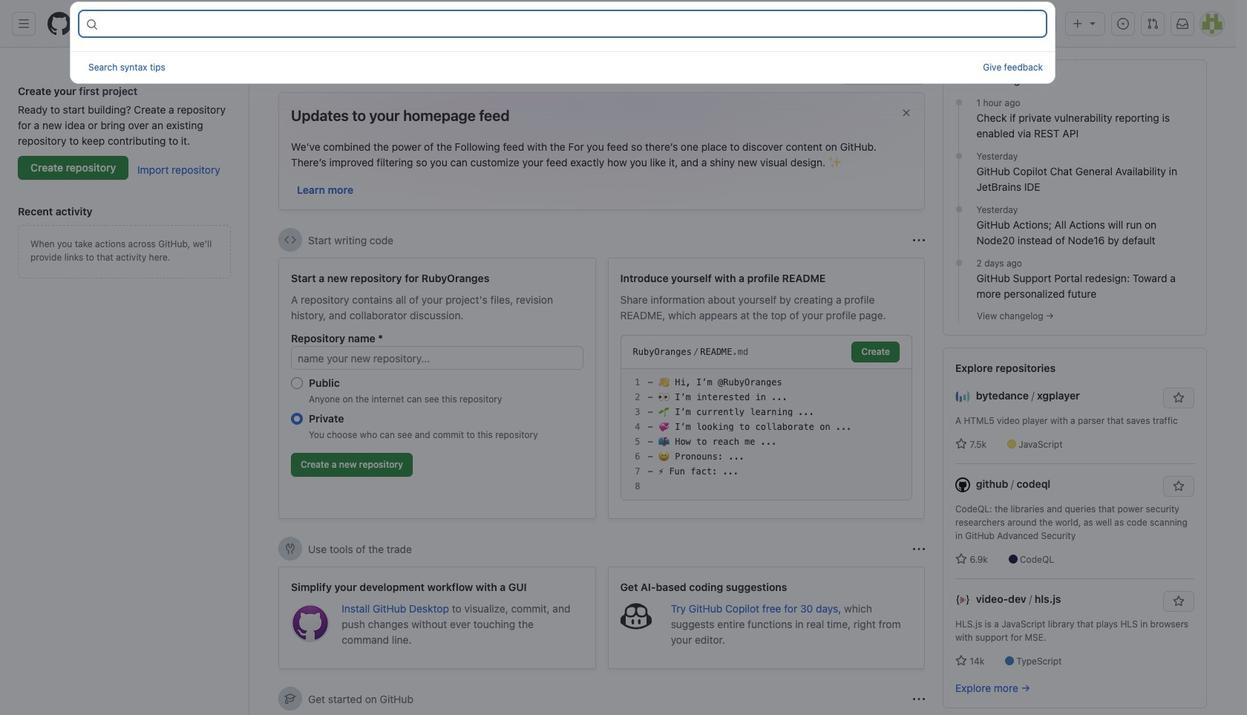 Task type: locate. For each thing, give the bounding box(es) containing it.
0 vertical spatial why am i seeing this? image
[[914, 234, 925, 246]]

get ai-based coding suggestions element
[[608, 567, 925, 669]]

2 vertical spatial star image
[[956, 655, 968, 667]]

star image for @bytedance profile icon
[[956, 438, 968, 450]]

1 star image from the top
[[956, 438, 968, 450]]

1 why am i seeing this? image from the top
[[914, 234, 925, 246]]

1 star this repository image from the top
[[1173, 392, 1185, 404]]

none submit inside introduce yourself with a profile readme element
[[852, 342, 900, 362]]

dot fill image right x icon
[[953, 97, 965, 108]]

0 vertical spatial star image
[[956, 438, 968, 450]]

star image up @github profile icon
[[956, 438, 968, 450]]

1 vertical spatial star image
[[956, 553, 968, 565]]

2 vertical spatial why am i seeing this? image
[[914, 693, 925, 705]]

suggestions list box
[[71, 39, 1055, 51]]

star image up @video-dev profile image
[[956, 553, 968, 565]]

0 vertical spatial dot fill image
[[953, 97, 965, 108]]

why am i seeing this? image for the get ai-based coding suggestions element
[[914, 543, 925, 555]]

1 vertical spatial why am i seeing this? image
[[914, 543, 925, 555]]

git pull request image
[[1147, 18, 1159, 30]]

dot fill image
[[953, 97, 965, 108], [953, 150, 965, 162], [953, 257, 965, 269]]

1 vertical spatial star this repository image
[[1173, 481, 1185, 492]]

dot fill image up dot fill icon
[[953, 150, 965, 162]]

star image
[[956, 438, 968, 450], [956, 553, 968, 565], [956, 655, 968, 667]]

None text field
[[104, 12, 1046, 36]]

1 dot fill image from the top
[[953, 97, 965, 108]]

0 vertical spatial star this repository image
[[1173, 392, 1185, 404]]

2 why am i seeing this? image from the top
[[914, 543, 925, 555]]

explore element
[[943, 59, 1208, 715]]

dot fill image
[[953, 204, 965, 215]]

None radio
[[291, 377, 303, 389], [291, 413, 303, 425], [291, 377, 303, 389], [291, 413, 303, 425]]

2 star image from the top
[[956, 553, 968, 565]]

@video-dev profile image
[[956, 593, 971, 608]]

dot fill image down dot fill icon
[[953, 257, 965, 269]]

star image for @github profile icon
[[956, 553, 968, 565]]

1 vertical spatial dot fill image
[[953, 150, 965, 162]]

start a new repository element
[[279, 258, 596, 519]]

plus image
[[1072, 18, 1084, 30]]

2 star this repository image from the top
[[1173, 481, 1185, 492]]

star this repository image for @github profile icon
[[1173, 481, 1185, 492]]

issue opened image
[[1118, 18, 1130, 30]]

why am i seeing this? image
[[914, 234, 925, 246], [914, 543, 925, 555], [914, 693, 925, 705]]

star image for @video-dev profile image
[[956, 655, 968, 667]]

star image down @video-dev profile image
[[956, 655, 968, 667]]

2 vertical spatial dot fill image
[[953, 257, 965, 269]]

3 dot fill image from the top
[[953, 257, 965, 269]]

mortar board image
[[284, 693, 296, 705]]

dialog
[[70, 1, 1056, 84]]

2 dot fill image from the top
[[953, 150, 965, 162]]

None submit
[[852, 342, 900, 362]]

star this repository image
[[1173, 392, 1185, 404], [1173, 481, 1185, 492]]

why am i seeing this? image for introduce yourself with a profile readme element
[[914, 234, 925, 246]]

3 star image from the top
[[956, 655, 968, 667]]



Task type: vqa. For each thing, say whether or not it's contained in the screenshot.
the @bigskysoftware profile icon
no



Task type: describe. For each thing, give the bounding box(es) containing it.
name your new repository... text field
[[291, 346, 583, 370]]

explore repositories navigation
[[943, 348, 1208, 709]]

star this repository image for @bytedance profile icon
[[1173, 392, 1185, 404]]

tools image
[[284, 543, 296, 555]]

command palette image
[[1029, 18, 1041, 30]]

homepage image
[[48, 12, 71, 36]]

notifications image
[[1177, 18, 1189, 30]]

x image
[[901, 107, 913, 119]]

triangle down image
[[1087, 17, 1099, 29]]

@bytedance profile image
[[956, 389, 971, 404]]

github desktop image
[[291, 604, 330, 643]]

3 why am i seeing this? image from the top
[[914, 693, 925, 705]]

simplify your development workflow with a gui element
[[279, 567, 596, 669]]

star this repository image
[[1173, 596, 1185, 608]]

introduce yourself with a profile readme element
[[608, 258, 925, 519]]

@github profile image
[[956, 478, 971, 493]]

code image
[[284, 234, 296, 246]]



